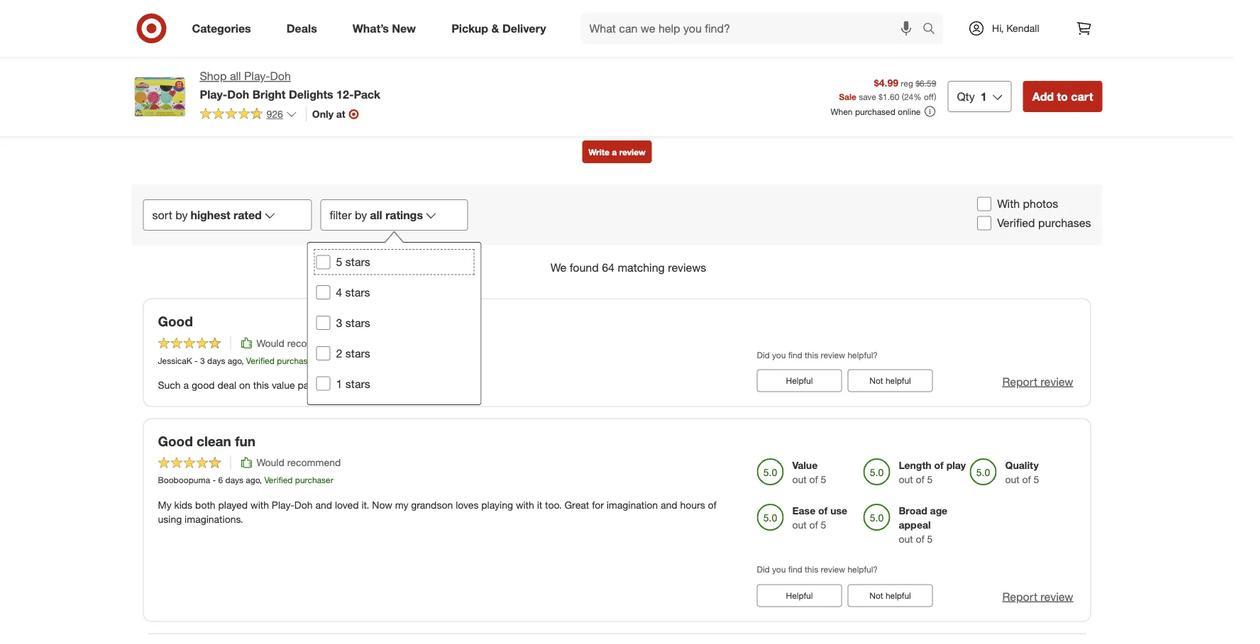 Task type: vqa. For each thing, say whether or not it's contained in the screenshot.
The Material: Plastic
no



Task type: locate. For each thing, give the bounding box(es) containing it.
1 vertical spatial ,
[[260, 475, 262, 486]]

doh up 926 link
[[227, 87, 249, 101]]

1 helpful from the top
[[886, 375, 911, 386]]

0 vertical spatial 3
[[336, 316, 342, 330]]

1 vertical spatial did you find this review helpful?
[[757, 564, 878, 575]]

2 did from the top
[[757, 564, 770, 575]]

using
[[158, 513, 182, 525]]

0 vertical spatial you
[[772, 349, 786, 360]]

2 horizontal spatial doh
[[294, 499, 313, 511]]

1 helpful? from the top
[[848, 349, 878, 360]]

such
[[158, 379, 181, 391]]

1 vertical spatial helpful
[[786, 590, 813, 601]]

1 report review from the top
[[1003, 375, 1074, 389]]

all
[[230, 69, 241, 83], [370, 208, 382, 222]]

of inside my kids both played with play-doh and loved it. now my grandson loves playing with it too. great for imagination and hours of using imaginations.
[[708, 499, 717, 511]]

all left ratings
[[370, 208, 382, 222]]

recommend up loved
[[287, 457, 341, 469]]

days up deal at left bottom
[[207, 355, 225, 366]]

0 vertical spatial ,
[[241, 355, 244, 366]]

and left loved
[[315, 499, 332, 511]]

out up ease
[[793, 474, 807, 486]]

2 report review button from the top
[[1003, 589, 1074, 605]]

1 did from the top
[[757, 349, 770, 360]]

0 horizontal spatial 1
[[336, 377, 342, 391]]

1 vertical spatial play-
[[200, 87, 227, 101]]

2
[[336, 346, 342, 360]]

1 would from the top
[[257, 337, 285, 349]]

0 horizontal spatial by
[[176, 208, 188, 222]]

grandson
[[411, 499, 453, 511]]

0 vertical spatial would
[[257, 337, 285, 349]]

2 stars from the top
[[346, 286, 370, 299]]

2 by from the left
[[355, 208, 367, 222]]

2 recommend from the top
[[287, 457, 341, 469]]

did
[[757, 349, 770, 360], [757, 564, 770, 575]]

1 did you find this review helpful? from the top
[[757, 349, 878, 360]]

not helpful
[[870, 375, 911, 386], [870, 590, 911, 601]]

2 did you find this review helpful? from the top
[[757, 564, 878, 575]]

5 stars from the top
[[346, 377, 370, 391]]

, right the 6
[[260, 475, 262, 486]]

1 vertical spatial find
[[788, 564, 803, 575]]

1 vertical spatial not helpful
[[870, 590, 911, 601]]

1 vertical spatial this
[[253, 379, 269, 391]]

report review for would recommend
[[1003, 375, 1074, 389]]

0 vertical spatial not
[[870, 375, 884, 386]]

3 stars from the top
[[346, 316, 370, 330]]

loves
[[456, 499, 479, 511]]

0 vertical spatial recommend
[[287, 337, 341, 349]]

hi,
[[992, 22, 1004, 34]]

use
[[831, 505, 848, 517]]

of inside value out of 5
[[810, 474, 818, 486]]

5 up ease of use out of 5
[[821, 474, 827, 486]]

5
[[336, 255, 342, 269], [821, 474, 827, 486], [928, 474, 933, 486], [1034, 474, 1040, 486], [821, 519, 827, 531], [928, 533, 933, 546]]

2 not from the top
[[870, 590, 884, 601]]

this for would recommend
[[805, 349, 819, 360]]

1 vertical spatial not helpful button
[[848, 584, 933, 607]]

1 vertical spatial ago
[[246, 475, 260, 486]]

such a good deal on this value pack. the colors are pretty
[[158, 379, 417, 391]]

1 vertical spatial not
[[870, 590, 884, 601]]

stars right 4
[[346, 286, 370, 299]]

1 vertical spatial helpful?
[[848, 564, 878, 575]]

delights
[[289, 87, 333, 101]]

1 right 1 stars checkbox
[[336, 377, 342, 391]]

all right shop
[[230, 69, 241, 83]]

guest review image 2 of 2, zoom in image
[[617, 19, 706, 108]]

0 vertical spatial 1
[[981, 89, 987, 103]]

good up jessicak
[[158, 313, 193, 330]]

0 vertical spatial ago
[[228, 355, 241, 366]]

helpful? for would recommend
[[848, 349, 878, 360]]

would up 'jessicak - 3 days ago , verified purchaser'
[[257, 337, 285, 349]]

1 vertical spatial helpful
[[886, 590, 911, 601]]

2 find from the top
[[788, 564, 803, 575]]

out down length
[[899, 474, 913, 486]]

1 not helpful button from the top
[[848, 369, 933, 392]]

0 vertical spatial did
[[757, 349, 770, 360]]

hi, kendall
[[992, 22, 1040, 34]]

1 find from the top
[[788, 349, 803, 360]]

stars for 5 stars
[[346, 255, 370, 269]]

out inside ease of use out of 5
[[793, 519, 807, 531]]

1 not helpful from the top
[[870, 375, 911, 386]]

out down ease
[[793, 519, 807, 531]]

off
[[924, 91, 934, 102]]

3 stars checkbox
[[316, 316, 330, 330]]

you for out of 5
[[772, 564, 786, 575]]

1 report from the top
[[1003, 375, 1038, 389]]

a
[[612, 147, 617, 157], [184, 379, 189, 391]]

0 horizontal spatial ago
[[228, 355, 241, 366]]

0 vertical spatial not helpful
[[870, 375, 911, 386]]

pickup & delivery
[[452, 21, 546, 35]]

by right sort
[[176, 208, 188, 222]]

would recommend down the 3 stars checkbox
[[257, 337, 341, 349]]

out inside broad age appeal out of 5
[[899, 533, 913, 546]]

4
[[336, 286, 342, 299]]

$
[[879, 91, 883, 102]]

report for out of 5
[[1003, 590, 1038, 604]]

highest
[[191, 208, 230, 222]]

0 vertical spatial helpful?
[[848, 349, 878, 360]]

0 vertical spatial report
[[1003, 375, 1038, 389]]

not helpful for would recommend
[[870, 375, 911, 386]]

0 vertical spatial not helpful button
[[848, 369, 933, 392]]

2 horizontal spatial play-
[[272, 499, 294, 511]]

purchaser
[[277, 355, 315, 366], [295, 475, 333, 486]]

stars up 4 stars
[[346, 255, 370, 269]]

0 vertical spatial this
[[805, 349, 819, 360]]

it.
[[362, 499, 369, 511]]

stars for 4 stars
[[346, 286, 370, 299]]

a inside "button"
[[612, 147, 617, 157]]

1 horizontal spatial all
[[370, 208, 382, 222]]

recommend down the 3 stars checkbox
[[287, 337, 341, 349]]

play- up bright
[[244, 69, 270, 83]]

, for good
[[241, 355, 244, 366]]

1 would recommend from the top
[[257, 337, 341, 349]]

a right "such"
[[184, 379, 189, 391]]

1 vertical spatial value
[[793, 459, 818, 472]]

1 stars from the top
[[346, 255, 370, 269]]

1 horizontal spatial ,
[[260, 475, 262, 486]]

1 vertical spatial -
[[213, 475, 216, 486]]

1 vertical spatial report review
[[1003, 590, 1074, 604]]

2 and from the left
[[661, 499, 678, 511]]

0 vertical spatial did you find this review helpful?
[[757, 349, 878, 360]]

review
[[619, 147, 646, 157], [821, 349, 846, 360], [1041, 375, 1074, 389], [821, 564, 846, 575], [1041, 590, 1074, 604]]

good for good clean fun
[[158, 433, 193, 450]]

0 vertical spatial helpful
[[886, 375, 911, 386]]

2 report review from the top
[[1003, 590, 1074, 604]]

would up booboopuma - 6 days ago , verified purchaser
[[257, 457, 285, 469]]

2 stars checkbox
[[316, 346, 330, 361]]

out down quality
[[1006, 474, 1020, 486]]

0 horizontal spatial and
[[315, 499, 332, 511]]

0 vertical spatial helpful
[[786, 375, 813, 386]]

0 horizontal spatial play-
[[200, 87, 227, 101]]

shop
[[200, 69, 227, 83]]

0 vertical spatial report review button
[[1003, 374, 1074, 390]]

1 right qty
[[981, 89, 987, 103]]

purchaser for good clean fun
[[295, 475, 333, 486]]

1 vertical spatial good
[[158, 433, 193, 450]]

stars down 4 stars
[[346, 316, 370, 330]]

- right jessicak
[[195, 355, 198, 366]]

recommend for good clean fun
[[287, 457, 341, 469]]

1 horizontal spatial with
[[516, 499, 534, 511]]

what's new
[[353, 21, 416, 35]]

of inside quality out of 5
[[1023, 474, 1031, 486]]

1 horizontal spatial a
[[612, 147, 617, 157]]

recommend for good
[[287, 337, 341, 349]]

0 horizontal spatial a
[[184, 379, 189, 391]]

1 vertical spatial 1
[[336, 377, 342, 391]]

a for write
[[612, 147, 617, 157]]

ago up deal at left bottom
[[228, 355, 241, 366]]

would recommend
[[257, 337, 341, 349], [257, 457, 341, 469]]

doh up bright
[[270, 69, 291, 83]]

ago
[[228, 355, 241, 366], [246, 475, 260, 486]]

5 inside broad age appeal out of 5
[[928, 533, 933, 546]]

2 report from the top
[[1003, 590, 1038, 604]]

of down quality
[[1023, 474, 1031, 486]]

0 vertical spatial all
[[230, 69, 241, 83]]

play- inside my kids both played with play-doh and loved it. now my grandson loves playing with it too. great for imagination and hours of using imaginations.
[[272, 499, 294, 511]]

stars left are in the bottom left of the page
[[346, 377, 370, 391]]

1 vertical spatial all
[[370, 208, 382, 222]]

1 horizontal spatial ago
[[246, 475, 260, 486]]

0 vertical spatial value
[[272, 379, 295, 391]]

qty
[[957, 89, 975, 103]]

1 horizontal spatial doh
[[270, 69, 291, 83]]

would
[[257, 337, 285, 349], [257, 457, 285, 469]]

played
[[218, 499, 248, 511]]

0 vertical spatial find
[[788, 349, 803, 360]]

0 horizontal spatial ,
[[241, 355, 244, 366]]

pack
[[354, 87, 380, 101]]

play- down shop
[[200, 87, 227, 101]]

of up ease
[[810, 474, 818, 486]]

play
[[947, 459, 966, 472]]

cart
[[1071, 89, 1094, 103]]

not for would recommend
[[870, 375, 884, 386]]

2 you from the top
[[772, 564, 786, 575]]

helpful button
[[757, 369, 842, 392], [757, 584, 842, 607]]

1 vertical spatial helpful button
[[757, 584, 842, 607]]

helpful for would recommend
[[786, 375, 813, 386]]

1 vertical spatial would
[[257, 457, 285, 469]]

report review button for would recommend
[[1003, 374, 1074, 390]]

qty 1
[[957, 89, 987, 103]]

play-
[[244, 69, 270, 83], [200, 87, 227, 101], [272, 499, 294, 511]]

2 good from the top
[[158, 433, 193, 450]]

out for ease of use out of 5
[[793, 519, 807, 531]]

0 vertical spatial helpful button
[[757, 369, 842, 392]]

12-
[[337, 87, 354, 101]]

did you find this review helpful?
[[757, 349, 878, 360], [757, 564, 878, 575]]

doh left loved
[[294, 499, 313, 511]]

new
[[392, 21, 416, 35]]

1 vertical spatial 3
[[200, 355, 205, 366]]

helpful for out of 5
[[886, 590, 911, 601]]

not
[[870, 375, 884, 386], [870, 590, 884, 601]]

only
[[312, 108, 334, 120]]

stars right 2
[[346, 346, 370, 360]]

did you find this review helpful? for out of 5
[[757, 564, 878, 575]]

value left the pack.
[[272, 379, 295, 391]]

2 not helpful button from the top
[[848, 584, 933, 607]]

image of play-doh bright delights 12-pack image
[[132, 68, 188, 125]]

- for good
[[195, 355, 198, 366]]

sort by highest rated
[[152, 208, 262, 222]]

of down appeal
[[916, 533, 925, 546]]

2 helpful button from the top
[[757, 584, 842, 607]]

$4.99
[[874, 76, 899, 89]]

3 stars
[[336, 316, 370, 330]]

2 vertical spatial play-
[[272, 499, 294, 511]]

broad age appeal out of 5
[[899, 505, 948, 546]]

0 horizontal spatial all
[[230, 69, 241, 83]]

verified right the 6
[[264, 475, 293, 486]]

1 good from the top
[[158, 313, 193, 330]]

write a review
[[589, 147, 646, 157]]

1 horizontal spatial value
[[793, 459, 818, 472]]

5 down value out of 5
[[821, 519, 827, 531]]

both
[[195, 499, 216, 511]]

, for good clean fun
[[260, 475, 262, 486]]

out down appeal
[[899, 533, 913, 546]]

a right write
[[612, 147, 617, 157]]

report
[[1003, 375, 1038, 389], [1003, 590, 1038, 604]]

0 vertical spatial purchaser
[[277, 355, 315, 366]]

2 helpful from the top
[[786, 590, 813, 601]]

helpful?
[[848, 349, 878, 360], [848, 564, 878, 575]]

5 down length
[[928, 474, 933, 486]]

good left clean
[[158, 433, 193, 450]]

5 inside quality out of 5
[[1034, 474, 1040, 486]]

1 vertical spatial days
[[225, 475, 243, 486]]

1 by from the left
[[176, 208, 188, 222]]

, up on
[[241, 355, 244, 366]]

and left the 'hours'
[[661, 499, 678, 511]]

did for out of 5
[[757, 564, 770, 575]]

0 vertical spatial days
[[207, 355, 225, 366]]

2 vertical spatial doh
[[294, 499, 313, 511]]

1 vertical spatial did
[[757, 564, 770, 575]]

0 vertical spatial report review
[[1003, 375, 1074, 389]]

imaginations.
[[185, 513, 243, 525]]

1 vertical spatial a
[[184, 379, 189, 391]]

0 vertical spatial play-
[[244, 69, 270, 83]]

value
[[272, 379, 295, 391], [793, 459, 818, 472]]

0 vertical spatial a
[[612, 147, 617, 157]]

1 recommend from the top
[[287, 337, 341, 349]]

1 vertical spatial verified
[[246, 355, 275, 366]]

stars for 2 stars
[[346, 346, 370, 360]]

1 vertical spatial recommend
[[287, 457, 341, 469]]

of left use
[[819, 505, 828, 517]]

0 vertical spatial -
[[195, 355, 198, 366]]

4 stars from the top
[[346, 346, 370, 360]]

for
[[592, 499, 604, 511]]

5 inside length of play out of 5
[[928, 474, 933, 486]]

1 vertical spatial you
[[772, 564, 786, 575]]

1 horizontal spatial 3
[[336, 316, 342, 330]]

0 horizontal spatial -
[[195, 355, 198, 366]]

1 horizontal spatial -
[[213, 475, 216, 486]]

review inside write a review "button"
[[619, 147, 646, 157]]

(
[[902, 91, 904, 102]]

verified down with
[[998, 216, 1035, 230]]

2 helpful from the top
[[886, 590, 911, 601]]

1 you from the top
[[772, 349, 786, 360]]

play- down booboopuma - 6 days ago , verified purchaser
[[272, 499, 294, 511]]

out
[[793, 474, 807, 486], [899, 474, 913, 486], [1006, 474, 1020, 486], [793, 519, 807, 531], [899, 533, 913, 546]]

not for out of 5
[[870, 590, 884, 601]]

out inside length of play out of 5
[[899, 474, 913, 486]]

2 vertical spatial this
[[805, 564, 819, 575]]

with right played
[[251, 499, 269, 511]]

out inside value out of 5
[[793, 474, 807, 486]]

great
[[565, 499, 589, 511]]

by right filter
[[355, 208, 367, 222]]

did you find this review helpful? for would recommend
[[757, 349, 878, 360]]

kendall
[[1007, 22, 1040, 34]]

1 horizontal spatial and
[[661, 499, 678, 511]]

days
[[207, 355, 225, 366], [225, 475, 243, 486]]

1 vertical spatial would recommend
[[257, 457, 341, 469]]

a for such
[[184, 379, 189, 391]]

write a review button
[[582, 141, 652, 163]]

0 vertical spatial good
[[158, 313, 193, 330]]

of right the 'hours'
[[708, 499, 717, 511]]

1 horizontal spatial by
[[355, 208, 367, 222]]

verified up on
[[246, 355, 275, 366]]

with left it at bottom left
[[516, 499, 534, 511]]

With photos checkbox
[[978, 197, 992, 211]]

hours
[[680, 499, 705, 511]]

5 stars checkbox
[[316, 255, 330, 269]]

2 vertical spatial verified
[[264, 475, 293, 486]]

ago for good
[[228, 355, 241, 366]]

2 would from the top
[[257, 457, 285, 469]]

2 with from the left
[[516, 499, 534, 511]]

0 horizontal spatial 3
[[200, 355, 205, 366]]

2 helpful? from the top
[[848, 564, 878, 575]]

would recommend up booboopuma - 6 days ago , verified purchaser
[[257, 457, 341, 469]]

ago up played
[[246, 475, 260, 486]]

helpful button for would recommend
[[757, 369, 842, 392]]

- left the 6
[[213, 475, 216, 486]]

value up ease
[[793, 459, 818, 472]]

loved
[[335, 499, 359, 511]]

4 stars checkbox
[[316, 285, 330, 300]]

add to cart button
[[1023, 81, 1103, 112]]

report review
[[1003, 375, 1074, 389], [1003, 590, 1074, 604]]

colors
[[344, 379, 371, 391]]

1 vertical spatial purchaser
[[295, 475, 333, 486]]

1 horizontal spatial play-
[[244, 69, 270, 83]]

0 vertical spatial would recommend
[[257, 337, 341, 349]]

0 vertical spatial doh
[[270, 69, 291, 83]]

1 not from the top
[[870, 375, 884, 386]]

save
[[859, 91, 877, 102]]

good
[[158, 313, 193, 330], [158, 433, 193, 450]]

search
[[917, 23, 951, 37]]

1 vertical spatial report
[[1003, 590, 1038, 604]]

0 horizontal spatial doh
[[227, 87, 249, 101]]

,
[[241, 355, 244, 366], [260, 475, 262, 486]]

3 right the 3 stars checkbox
[[336, 316, 342, 330]]

ease
[[793, 505, 816, 517]]

5 down quality
[[1034, 474, 1040, 486]]

1 helpful from the top
[[786, 375, 813, 386]]

1 vertical spatial report review button
[[1003, 589, 1074, 605]]

3 up good at the left bottom of the page
[[200, 355, 205, 366]]

2 not helpful from the top
[[870, 590, 911, 601]]

1 report review button from the top
[[1003, 374, 1074, 390]]

1 helpful button from the top
[[757, 369, 842, 392]]

5 down appeal
[[928, 533, 933, 546]]

0 horizontal spatial with
[[251, 499, 269, 511]]

days right the 6
[[225, 475, 243, 486]]

2 would recommend from the top
[[257, 457, 341, 469]]

purchaser for good
[[277, 355, 315, 366]]

-
[[195, 355, 198, 366], [213, 475, 216, 486]]

1 vertical spatial doh
[[227, 87, 249, 101]]



Task type: describe. For each thing, give the bounding box(es) containing it.
%
[[914, 91, 922, 102]]

this for out of 5
[[805, 564, 819, 575]]

my
[[395, 499, 409, 511]]

value out of 5
[[793, 459, 827, 486]]

would recommend for good clean fun
[[257, 457, 341, 469]]

1 and from the left
[[315, 499, 332, 511]]

1 horizontal spatial 1
[[981, 89, 987, 103]]

days for good
[[207, 355, 225, 366]]

verified purchases
[[998, 216, 1091, 230]]

pickup & delivery link
[[440, 13, 564, 44]]

we
[[551, 261, 567, 275]]

reg
[[901, 78, 913, 88]]

report review button for out of 5
[[1003, 589, 1074, 605]]

are
[[374, 379, 388, 391]]

photos
[[1023, 197, 1059, 211]]

you for would recommend
[[772, 349, 786, 360]]

64
[[602, 261, 615, 275]]

sale
[[839, 91, 857, 102]]

pretty
[[391, 379, 417, 391]]

when
[[831, 106, 853, 117]]

helpful button for out of 5
[[757, 584, 842, 607]]

good clean fun
[[158, 433, 256, 450]]

5 stars
[[336, 255, 370, 269]]

good for good
[[158, 313, 193, 330]]

deal
[[218, 379, 237, 391]]

kids
[[174, 499, 192, 511]]

add to cart
[[1033, 89, 1094, 103]]

926
[[267, 108, 283, 120]]

1.60
[[883, 91, 900, 102]]

not helpful for out of 5
[[870, 590, 911, 601]]

my kids both played with play-doh and loved it. now my grandson loves playing with it too. great for imagination and hours of using imaginations.
[[158, 499, 717, 525]]

write
[[589, 147, 610, 157]]

0 vertical spatial verified
[[998, 216, 1035, 230]]

only at
[[312, 108, 346, 120]]

add
[[1033, 89, 1054, 103]]

ease of use out of 5
[[793, 505, 848, 531]]

length
[[899, 459, 932, 472]]

0 horizontal spatial value
[[272, 379, 295, 391]]

verified for good
[[246, 355, 275, 366]]

stars for 3 stars
[[346, 316, 370, 330]]

find for would recommend
[[788, 349, 803, 360]]

What can we help you find? suggestions appear below search field
[[581, 13, 926, 44]]

report review for out of 5
[[1003, 590, 1074, 604]]

stars for 1 stars
[[346, 377, 370, 391]]

would for good clean fun
[[257, 457, 285, 469]]

5 inside ease of use out of 5
[[821, 519, 827, 531]]

helpful for out of 5
[[786, 590, 813, 601]]

appeal
[[899, 519, 931, 531]]

report for would recommend
[[1003, 375, 1038, 389]]

$6.59
[[916, 78, 937, 88]]

days for good clean fun
[[225, 475, 243, 486]]

of down ease
[[810, 519, 818, 531]]

would recommend for good
[[257, 337, 341, 349]]

imagination
[[607, 499, 658, 511]]

filter by all ratings
[[330, 208, 423, 222]]

by for filter by
[[355, 208, 367, 222]]

filter
[[330, 208, 352, 222]]

6
[[218, 475, 223, 486]]

would for good
[[257, 337, 285, 349]]

deals
[[287, 21, 317, 35]]

)
[[934, 91, 937, 102]]

search button
[[917, 13, 951, 47]]

verified for good clean fun
[[264, 475, 293, 486]]

Verified purchases checkbox
[[978, 216, 992, 230]]

not helpful button for would recommend
[[848, 369, 933, 392]]

of inside broad age appeal out of 5
[[916, 533, 925, 546]]

out for length of play out of 5
[[899, 474, 913, 486]]

categories
[[192, 21, 251, 35]]

helpful? for out of 5
[[848, 564, 878, 575]]

5 right 5 stars option
[[336, 255, 342, 269]]

reviews
[[668, 261, 707, 275]]

value inside value out of 5
[[793, 459, 818, 472]]

of down length
[[916, 474, 925, 486]]

of left play
[[935, 459, 944, 472]]

doh inside my kids both played with play-doh and loved it. now my grandson loves playing with it too. great for imagination and hours of using imaginations.
[[294, 499, 313, 511]]

2 stars
[[336, 346, 370, 360]]

now
[[372, 499, 392, 511]]

- for good clean fun
[[213, 475, 216, 486]]

ago for good clean fun
[[246, 475, 260, 486]]

clean
[[197, 433, 231, 450]]

all inside the "shop all play-doh play-doh bright delights 12-pack"
[[230, 69, 241, 83]]

24
[[904, 91, 914, 102]]

online
[[898, 106, 921, 117]]

to
[[1057, 89, 1068, 103]]

purchases
[[1039, 216, 1091, 230]]

purchased
[[855, 106, 896, 117]]

helpful for would recommend
[[886, 375, 911, 386]]

length of play out of 5
[[899, 459, 966, 486]]

with
[[998, 197, 1020, 211]]

out inside quality out of 5
[[1006, 474, 1020, 486]]

5 inside value out of 5
[[821, 474, 827, 486]]

too.
[[545, 499, 562, 511]]

by for sort by
[[176, 208, 188, 222]]

ratings
[[386, 208, 423, 222]]

shop all play-doh play-doh bright delights 12-pack
[[200, 69, 380, 101]]

1 with from the left
[[251, 499, 269, 511]]

quality
[[1006, 459, 1039, 472]]

1 stars checkbox
[[316, 377, 330, 391]]

did for would recommend
[[757, 349, 770, 360]]

what's
[[353, 21, 389, 35]]

rated
[[234, 208, 262, 222]]

guest review image 1 of 2, zoom in image
[[517, 19, 606, 108]]

with photos
[[998, 197, 1059, 211]]

4 stars
[[336, 286, 370, 299]]

what's new link
[[341, 13, 434, 44]]

my
[[158, 499, 172, 511]]

&
[[492, 21, 499, 35]]

find for out of 5
[[788, 564, 803, 575]]

jessicak
[[158, 355, 192, 366]]

categories link
[[180, 13, 269, 44]]

booboopuma
[[158, 475, 210, 486]]

it
[[537, 499, 543, 511]]

out for broad age appeal out of 5
[[899, 533, 913, 546]]

926 link
[[200, 107, 297, 123]]

found
[[570, 261, 599, 275]]

good
[[192, 379, 215, 391]]

deals link
[[275, 13, 335, 44]]

playing
[[482, 499, 513, 511]]

bright
[[253, 87, 286, 101]]

not helpful button for out of 5
[[848, 584, 933, 607]]

pickup
[[452, 21, 488, 35]]

delivery
[[503, 21, 546, 35]]

$4.99 reg $6.59 sale save $ 1.60 ( 24 % off )
[[839, 76, 937, 102]]

at
[[336, 108, 346, 120]]

1 stars
[[336, 377, 370, 391]]

pack.
[[298, 379, 322, 391]]

jessicak - 3 days ago , verified purchaser
[[158, 355, 315, 366]]

age
[[930, 505, 948, 517]]



